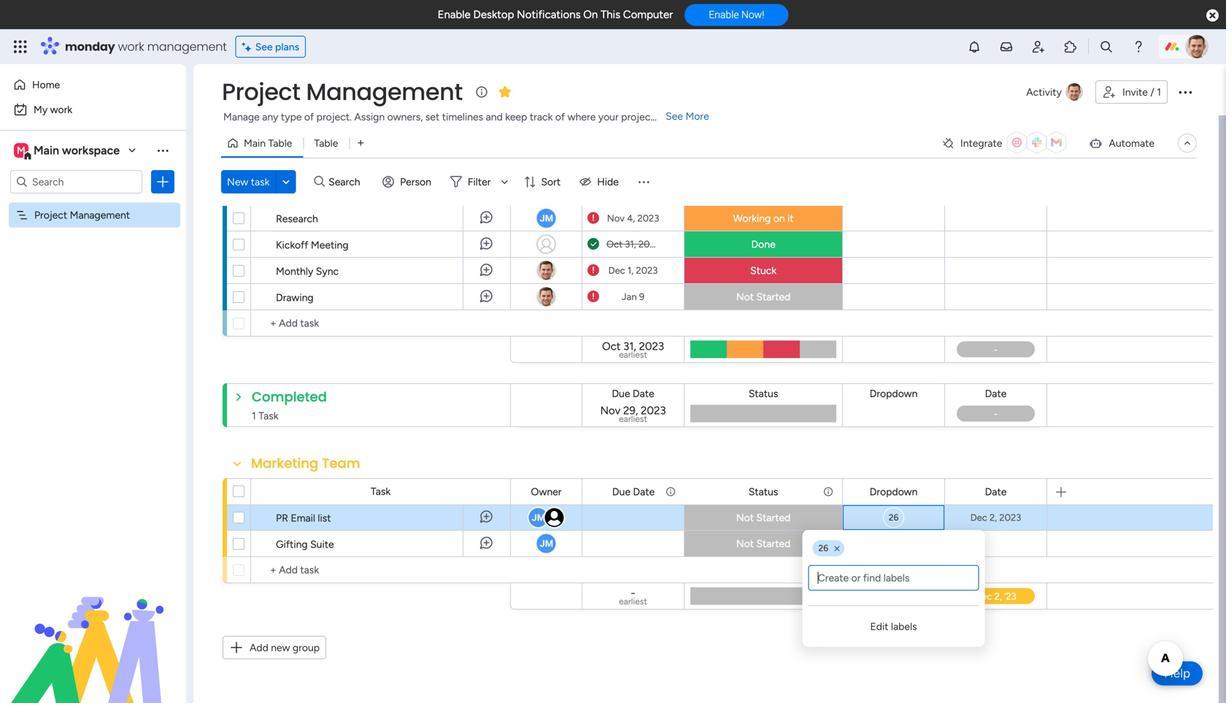 Task type: locate. For each thing, give the bounding box(es) containing it.
0 vertical spatial due
[[612, 186, 631, 199]]

management down search in workspace field
[[70, 209, 130, 221]]

notifications
[[517, 8, 581, 21]]

1 dropdown from the top
[[870, 387, 918, 400]]

Due Date field
[[609, 184, 659, 200], [608, 386, 658, 402], [609, 484, 659, 500]]

2023 inside due date nov 29, 2023 earliest
[[641, 404, 666, 417]]

1 horizontal spatial main
[[244, 137, 266, 149]]

0 vertical spatial earliest
[[619, 349, 648, 360]]

work right monday
[[118, 38, 144, 55]]

options image right 1
[[1177, 83, 1194, 101]]

0 vertical spatial task
[[371, 186, 391, 198]]

2 owner field from the top
[[527, 484, 565, 500]]

dec left the 1,
[[609, 265, 626, 276]]

enable for enable desktop notifications on this computer
[[438, 8, 471, 21]]

work inside "option"
[[50, 103, 72, 116]]

my work option
[[9, 98, 177, 121]]

integrate button
[[936, 128, 1077, 158]]

enable inside 'button'
[[709, 9, 739, 21]]

1 vertical spatial v2 overdue deadline image
[[588, 290, 599, 304]]

2 vertical spatial due
[[612, 486, 631, 498]]

1 horizontal spatial project management
[[222, 76, 463, 108]]

31, inside oct 31, 2023 earliest
[[624, 340, 637, 353]]

2 earliest from the top
[[619, 414, 648, 424]]

main inside workspace selection element
[[34, 143, 59, 157]]

see left more on the right top of page
[[666, 110, 683, 122]]

1 horizontal spatial project
[[222, 76, 300, 108]]

2 not started from the top
[[737, 511, 791, 524]]

2023 down nov 4, 2023
[[639, 238, 661, 250]]

due date
[[612, 186, 655, 199], [612, 486, 655, 498]]

due date field for status
[[608, 386, 658, 402]]

keep
[[505, 111, 527, 123]]

main workspace
[[34, 143, 120, 157]]

due
[[612, 186, 631, 199], [612, 387, 630, 400], [612, 486, 631, 498]]

1 vertical spatial + add task text field
[[258, 561, 504, 579]]

v2 overdue deadline image for research
[[588, 211, 599, 225]]

1 vertical spatial project
[[34, 209, 67, 221]]

2 enable from the left
[[709, 9, 739, 21]]

2023 for dec 1, 2023
[[636, 265, 658, 276]]

2023 right the 1,
[[636, 265, 658, 276]]

started for gifting suite
[[757, 537, 791, 550]]

0 vertical spatial status field
[[745, 386, 782, 402]]

see inside "link"
[[666, 110, 683, 122]]

2 vertical spatial not
[[737, 537, 754, 550]]

0 horizontal spatial table
[[268, 137, 292, 149]]

0 horizontal spatial project
[[34, 209, 67, 221]]

v2 overdue deadline image up v2 done deadline image
[[588, 211, 599, 225]]

0 vertical spatial management
[[306, 76, 463, 108]]

31,
[[625, 238, 636, 250], [624, 340, 637, 353]]

0 horizontal spatial of
[[304, 111, 314, 123]]

project
[[222, 76, 300, 108], [34, 209, 67, 221]]

1 vertical spatial management
[[70, 209, 130, 221]]

0 vertical spatial due date field
[[609, 184, 659, 200]]

2023 for dec 2, 2023
[[1000, 512, 1022, 523]]

add
[[250, 641, 269, 654]]

1 vertical spatial owner
[[531, 486, 562, 498]]

see left plans
[[255, 41, 273, 53]]

31, down 4,
[[625, 238, 636, 250]]

oct up due date nov 29, 2023 earliest
[[602, 340, 621, 353]]

1 horizontal spatial enable
[[709, 9, 739, 21]]

1 vertical spatial oct
[[602, 340, 621, 353]]

see more link
[[664, 109, 711, 123]]

help
[[1165, 666, 1191, 681]]

started for drawing
[[757, 291, 791, 303]]

your
[[599, 111, 619, 123]]

option
[[0, 202, 186, 205]]

1 owner field from the top
[[527, 184, 565, 200]]

see for see more
[[666, 110, 683, 122]]

1 enable from the left
[[438, 8, 471, 21]]

main right workspace image
[[34, 143, 59, 157]]

0 horizontal spatial management
[[70, 209, 130, 221]]

0 vertical spatial date field
[[982, 386, 1011, 402]]

due date field left column information image
[[609, 484, 659, 500]]

project up "any"
[[222, 76, 300, 108]]

of right "type"
[[304, 111, 314, 123]]

monthly
[[276, 265, 313, 277]]

hide button
[[574, 170, 628, 193]]

table down project. on the left of the page
[[314, 137, 338, 149]]

see for see plans
[[255, 41, 273, 53]]

2 vertical spatial not started
[[737, 537, 791, 550]]

2 due from the top
[[612, 387, 630, 400]]

1 horizontal spatial work
[[118, 38, 144, 55]]

2 vertical spatial due date field
[[609, 484, 659, 500]]

1 owner from the top
[[531, 186, 562, 199]]

1 not from the top
[[737, 291, 754, 303]]

not started for drawing
[[737, 291, 791, 303]]

1
[[1157, 86, 1162, 98]]

project management up project. on the left of the page
[[222, 76, 463, 108]]

dapulse x slim image
[[835, 545, 840, 553]]

2 v2 overdue deadline image from the top
[[588, 290, 599, 304]]

dropdown for second dropdown field from the top of the page
[[870, 486, 918, 498]]

main inside button
[[244, 137, 266, 149]]

1 vertical spatial status
[[749, 486, 779, 498]]

2 due date field from the top
[[608, 386, 658, 402]]

1 vertical spatial status field
[[745, 484, 782, 500]]

project down search in workspace field
[[34, 209, 67, 221]]

0 horizontal spatial main
[[34, 143, 59, 157]]

workspace image
[[14, 142, 28, 158]]

v2 overdue deadline image for drawing
[[588, 290, 599, 304]]

pr email list
[[276, 512, 331, 524]]

3 not from the top
[[737, 537, 754, 550]]

terry turtle image
[[1186, 35, 1209, 58]]

oct 31, 2023 earliest
[[602, 340, 664, 360]]

1 horizontal spatial management
[[306, 76, 463, 108]]

dec left 2,
[[971, 512, 988, 523]]

2 vertical spatial started
[[757, 537, 791, 550]]

stands.
[[657, 111, 690, 123]]

2 owner from the top
[[531, 486, 562, 498]]

/
[[1151, 86, 1155, 98]]

1 vertical spatial dec
[[971, 512, 988, 523]]

options image
[[1177, 83, 1194, 101], [156, 174, 170, 189]]

work right my
[[50, 103, 72, 116]]

0 vertical spatial project
[[222, 76, 300, 108]]

2 of from the left
[[556, 111, 565, 123]]

0 vertical spatial + add task text field
[[258, 315, 504, 332]]

26 up create or find labels field
[[889, 512, 899, 523]]

filter
[[468, 176, 491, 188]]

gifting suite
[[276, 538, 334, 551]]

1 task from the top
[[371, 186, 391, 198]]

see inside button
[[255, 41, 273, 53]]

pr
[[276, 512, 288, 524]]

1 vertical spatial earliest
[[619, 414, 648, 424]]

nov left 29,
[[600, 404, 621, 417]]

1 vertical spatial not started
[[737, 511, 791, 524]]

table up do
[[268, 137, 292, 149]]

plans
[[275, 41, 299, 53]]

2023 for oct 31, 2023
[[639, 238, 661, 250]]

1 vertical spatial not
[[737, 511, 754, 524]]

1 vertical spatial 31,
[[624, 340, 637, 353]]

2 task from the top
[[371, 485, 391, 498]]

0 vertical spatial nov
[[607, 212, 625, 224]]

Date field
[[982, 386, 1011, 402], [982, 484, 1011, 500]]

type
[[281, 111, 302, 123]]

main
[[244, 137, 266, 149], [34, 143, 59, 157]]

1 date field from the top
[[982, 386, 1011, 402]]

of
[[304, 111, 314, 123], [556, 111, 565, 123]]

enable left now!
[[709, 9, 739, 21]]

due date up nov 4, 2023
[[612, 186, 655, 199]]

2 vertical spatial earliest
[[619, 596, 648, 607]]

due date field up 29,
[[608, 386, 658, 402]]

dec
[[609, 265, 626, 276], [971, 512, 988, 523]]

dropdown
[[870, 387, 918, 400], [870, 486, 918, 498]]

project management list box
[[0, 200, 186, 425]]

0 vertical spatial due date
[[612, 186, 655, 199]]

jan
[[622, 291, 637, 303]]

due up 29,
[[612, 387, 630, 400]]

earliest
[[619, 349, 648, 360], [619, 414, 648, 424], [619, 596, 648, 607]]

due date field up nov 4, 2023
[[609, 184, 659, 200]]

group
[[293, 641, 320, 654]]

1 vertical spatial due date field
[[608, 386, 658, 402]]

project management down search in workspace field
[[34, 209, 130, 221]]

options image down 'workspace options' image
[[156, 174, 170, 189]]

1 vertical spatial dropdown
[[870, 486, 918, 498]]

9
[[639, 291, 645, 303]]

1 vertical spatial options image
[[156, 174, 170, 189]]

0 vertical spatial dec
[[609, 265, 626, 276]]

0 horizontal spatial see
[[255, 41, 273, 53]]

v2 overdue deadline image down v2 overdue deadline image
[[588, 290, 599, 304]]

0 vertical spatial oct
[[607, 238, 623, 250]]

1 horizontal spatial see
[[666, 110, 683, 122]]

0 horizontal spatial work
[[50, 103, 72, 116]]

29,
[[624, 404, 638, 417]]

automate button
[[1083, 131, 1161, 155]]

0 vertical spatial 31,
[[625, 238, 636, 250]]

working
[[733, 212, 771, 225]]

on
[[584, 8, 598, 21]]

earliest inside oct 31, 2023 earliest
[[619, 349, 648, 360]]

project.
[[317, 111, 352, 123]]

desktop
[[473, 8, 514, 21]]

2023 inside oct 31, 2023 earliest
[[639, 340, 664, 353]]

+ Add task text field
[[258, 315, 504, 332], [258, 561, 504, 579]]

2 vertical spatial 26
[[889, 591, 899, 601]]

31, for oct 31, 2023
[[625, 238, 636, 250]]

due left column information image
[[612, 486, 631, 498]]

Completed field
[[248, 388, 331, 406]]

started
[[757, 291, 791, 303], [757, 511, 791, 524], [757, 537, 791, 550]]

enable for enable now!
[[709, 9, 739, 21]]

table
[[268, 137, 292, 149], [314, 137, 338, 149]]

1 vertical spatial work
[[50, 103, 72, 116]]

1 not started from the top
[[737, 291, 791, 303]]

31, down jan
[[624, 340, 637, 353]]

3 due date field from the top
[[609, 484, 659, 500]]

0 vertical spatial v2 overdue deadline image
[[588, 211, 599, 225]]

26 up edit labels button
[[889, 591, 899, 601]]

oct for oct 31, 2023
[[607, 238, 623, 250]]

2 dropdown from the top
[[870, 486, 918, 498]]

collapse board header image
[[1182, 137, 1194, 149]]

0 vertical spatial project management
[[222, 76, 463, 108]]

31, for oct 31, 2023 earliest
[[624, 340, 637, 353]]

dec for dec 1, 2023
[[609, 265, 626, 276]]

enable desktop notifications on this computer
[[438, 8, 673, 21]]

of right 'track'
[[556, 111, 565, 123]]

1 status from the top
[[749, 387, 779, 400]]

to do
[[251, 155, 288, 173]]

3 started from the top
[[757, 537, 791, 550]]

26 left dapulse x slim icon
[[819, 543, 829, 553]]

main table
[[244, 137, 292, 149]]

management up assign
[[306, 76, 463, 108]]

2023
[[638, 212, 659, 224], [639, 238, 661, 250], [636, 265, 658, 276], [639, 340, 664, 353], [641, 404, 666, 417], [1000, 512, 1022, 523]]

select product image
[[13, 39, 28, 54]]

search everything image
[[1100, 39, 1114, 54]]

owners,
[[387, 111, 423, 123]]

oct inside oct 31, 2023 earliest
[[602, 340, 621, 353]]

1 horizontal spatial dec
[[971, 512, 988, 523]]

stuck
[[751, 264, 777, 277]]

invite
[[1123, 86, 1148, 98]]

1 vertical spatial due date
[[612, 486, 655, 498]]

Status field
[[745, 386, 782, 402], [745, 484, 782, 500]]

0 vertical spatial see
[[255, 41, 273, 53]]

kickoff
[[276, 239, 308, 251]]

gifting
[[276, 538, 308, 551]]

Owner field
[[527, 184, 565, 200], [527, 484, 565, 500]]

help image
[[1132, 39, 1146, 54]]

2 due date from the top
[[612, 486, 655, 498]]

2 date field from the top
[[982, 484, 1011, 500]]

enable
[[438, 8, 471, 21], [709, 9, 739, 21]]

list
[[318, 512, 331, 524]]

1 vertical spatial dropdown field
[[866, 484, 922, 500]]

0 vertical spatial status
[[749, 387, 779, 400]]

2 started from the top
[[757, 511, 791, 524]]

0 horizontal spatial project management
[[34, 209, 130, 221]]

computer
[[623, 8, 673, 21]]

1 started from the top
[[757, 291, 791, 303]]

and
[[486, 111, 503, 123]]

0 vertical spatial started
[[757, 291, 791, 303]]

0 vertical spatial not started
[[737, 291, 791, 303]]

1 vertical spatial owner field
[[527, 484, 565, 500]]

enable left the desktop
[[438, 8, 471, 21]]

1 v2 overdue deadline image from the top
[[588, 211, 599, 225]]

nov
[[607, 212, 625, 224], [600, 404, 621, 417]]

0 vertical spatial not
[[737, 291, 754, 303]]

suite
[[310, 538, 334, 551]]

0 vertical spatial owner field
[[527, 184, 565, 200]]

1 horizontal spatial of
[[556, 111, 565, 123]]

0 vertical spatial work
[[118, 38, 144, 55]]

1 vertical spatial see
[[666, 110, 683, 122]]

filter button
[[445, 170, 514, 193]]

now!
[[742, 9, 765, 21]]

Dropdown field
[[866, 386, 922, 402], [866, 484, 922, 500]]

3 due from the top
[[612, 486, 631, 498]]

see plans
[[255, 41, 299, 53]]

2023 right 4,
[[638, 212, 659, 224]]

2023 right 29,
[[641, 404, 666, 417]]

1 vertical spatial task
[[371, 485, 391, 498]]

notifications image
[[967, 39, 982, 54]]

0 vertical spatial dropdown field
[[866, 386, 922, 402]]

hide
[[597, 176, 619, 188]]

0 vertical spatial options image
[[1177, 83, 1194, 101]]

nov left 4,
[[607, 212, 625, 224]]

4,
[[627, 212, 635, 224]]

1 vertical spatial started
[[757, 511, 791, 524]]

1 vertical spatial date field
[[982, 484, 1011, 500]]

2 status from the top
[[749, 486, 779, 498]]

project management
[[222, 76, 463, 108], [34, 209, 130, 221]]

jan 9
[[622, 291, 645, 303]]

add new group button
[[223, 636, 326, 659]]

1 horizontal spatial table
[[314, 137, 338, 149]]

1 earliest from the top
[[619, 349, 648, 360]]

home option
[[9, 73, 177, 96]]

management
[[306, 76, 463, 108], [70, 209, 130, 221]]

0 horizontal spatial enable
[[438, 8, 471, 21]]

dropdown for 2nd dropdown field from the bottom of the page
[[870, 387, 918, 400]]

owner for 1st owner field from the top
[[531, 186, 562, 199]]

main up to
[[244, 137, 266, 149]]

v2 overdue deadline image
[[588, 211, 599, 225], [588, 290, 599, 304]]

main for main table
[[244, 137, 266, 149]]

0 vertical spatial owner
[[531, 186, 562, 199]]

date field for status
[[982, 484, 1011, 500]]

Search in workspace field
[[31, 173, 122, 190]]

1 vertical spatial nov
[[600, 404, 621, 417]]

oct right v2 done deadline image
[[607, 238, 623, 250]]

To Do field
[[248, 155, 292, 174]]

due left menu image
[[612, 186, 631, 199]]

0 horizontal spatial dec
[[609, 265, 626, 276]]

1 vertical spatial due
[[612, 387, 630, 400]]

Marketing Team field
[[248, 454, 364, 473]]

more
[[686, 110, 709, 122]]

2023 down 9
[[639, 340, 664, 353]]

1 vertical spatial project management
[[34, 209, 130, 221]]

2023 right 2,
[[1000, 512, 1022, 523]]

not
[[737, 291, 754, 303], [737, 511, 754, 524], [737, 537, 754, 550]]

0 vertical spatial dropdown
[[870, 387, 918, 400]]

3 not started from the top
[[737, 537, 791, 550]]

due date left column information image
[[612, 486, 655, 498]]



Task type: vqa. For each thing, say whether or not it's contained in the screenshot.
first Status from the top of the page
yes



Task type: describe. For each thing, give the bounding box(es) containing it.
workspace
[[62, 143, 120, 157]]

new task
[[227, 176, 270, 188]]

table button
[[303, 131, 349, 155]]

person button
[[377, 170, 440, 193]]

1 due date from the top
[[612, 186, 655, 199]]

assign
[[354, 111, 385, 123]]

invite / 1
[[1123, 86, 1162, 98]]

new
[[271, 641, 290, 654]]

due inside due date nov 29, 2023 earliest
[[612, 387, 630, 400]]

lottie animation element
[[0, 556, 186, 703]]

v2 overdue deadline image
[[588, 264, 599, 277]]

my work link
[[9, 98, 177, 121]]

0 vertical spatial 26
[[889, 512, 899, 523]]

completed
[[252, 388, 327, 406]]

earliest inside due date nov 29, 2023 earliest
[[619, 414, 648, 424]]

home
[[32, 78, 60, 91]]

marketing
[[251, 454, 319, 473]]

enable now!
[[709, 9, 765, 21]]

see plans button
[[236, 36, 306, 58]]

kickoff meeting
[[276, 239, 349, 251]]

work for monday
[[118, 38, 144, 55]]

on
[[774, 212, 785, 225]]

2 not from the top
[[737, 511, 754, 524]]

monday marketplace image
[[1064, 39, 1078, 54]]

remove from favorites image
[[498, 84, 512, 99]]

labels
[[891, 620, 917, 633]]

timelines
[[442, 111, 483, 123]]

task for do
[[371, 186, 391, 198]]

workspace selection element
[[14, 142, 122, 161]]

2 + add task text field from the top
[[258, 561, 504, 579]]

0 horizontal spatial options image
[[156, 174, 170, 189]]

edit labels
[[871, 620, 917, 633]]

my work
[[34, 103, 72, 116]]

1 table from the left
[[268, 137, 292, 149]]

1 dropdown field from the top
[[866, 386, 922, 402]]

column information image
[[823, 486, 835, 498]]

dec for dec 2, 2023
[[971, 512, 988, 523]]

2023 for nov 4, 2023
[[638, 212, 659, 224]]

it
[[788, 212, 794, 225]]

activity
[[1027, 86, 1062, 98]]

date field for dropdown
[[982, 386, 1011, 402]]

meeting
[[311, 239, 349, 251]]

add view image
[[358, 138, 364, 148]]

main table button
[[221, 131, 303, 155]]

workspace options image
[[156, 143, 170, 158]]

1 status field from the top
[[745, 386, 782, 402]]

edit
[[871, 620, 889, 633]]

monthly sync
[[276, 265, 339, 277]]

person
[[400, 176, 431, 188]]

add new group
[[250, 641, 320, 654]]

automate
[[1109, 137, 1155, 149]]

show board description image
[[473, 85, 491, 99]]

nov inside due date nov 29, 2023 earliest
[[600, 404, 621, 417]]

1 due date field from the top
[[609, 184, 659, 200]]

set
[[426, 111, 440, 123]]

Search field
[[325, 172, 369, 192]]

manage
[[223, 111, 260, 123]]

due date field for owner
[[609, 484, 659, 500]]

marketing team
[[251, 454, 360, 473]]

dapulse close image
[[1207, 8, 1219, 23]]

1 horizontal spatial options image
[[1177, 83, 1194, 101]]

oct 31, 2023
[[607, 238, 661, 250]]

not for drawing
[[737, 291, 754, 303]]

management
[[147, 38, 227, 55]]

monday work management
[[65, 38, 227, 55]]

Project Management field
[[218, 76, 466, 108]]

edit labels button
[[809, 612, 979, 641]]

see more
[[666, 110, 709, 122]]

1 of from the left
[[304, 111, 314, 123]]

column information image
[[665, 486, 677, 498]]

Create or find labels field
[[809, 565, 979, 591]]

sort button
[[518, 170, 570, 193]]

2 table from the left
[[314, 137, 338, 149]]

main for main workspace
[[34, 143, 59, 157]]

email
[[291, 512, 315, 524]]

do
[[271, 155, 288, 173]]

new
[[227, 176, 248, 188]]

2 status field from the top
[[745, 484, 782, 500]]

v2 done deadline image
[[588, 237, 599, 251]]

dec 1, 2023
[[609, 265, 658, 276]]

management inside list box
[[70, 209, 130, 221]]

any
[[262, 111, 279, 123]]

2023 for oct 31, 2023 earliest
[[639, 340, 664, 353]]

angle down image
[[283, 176, 290, 187]]

project inside 'project management' list box
[[34, 209, 67, 221]]

lottie animation image
[[0, 556, 186, 703]]

2,
[[990, 512, 997, 523]]

new task button
[[221, 170, 276, 193]]

where
[[568, 111, 596, 123]]

work for my
[[50, 103, 72, 116]]

m
[[17, 144, 26, 157]]

2 dropdown field from the top
[[866, 484, 922, 500]]

monday
[[65, 38, 115, 55]]

research
[[276, 212, 318, 225]]

owner for 2nd owner field from the top of the page
[[531, 486, 562, 498]]

update feed image
[[1000, 39, 1014, 54]]

project management inside list box
[[34, 209, 130, 221]]

task
[[251, 176, 270, 188]]

to
[[251, 155, 267, 173]]

1,
[[628, 265, 634, 276]]

1 + add task text field from the top
[[258, 315, 504, 332]]

my
[[34, 103, 48, 116]]

activity button
[[1021, 80, 1090, 104]]

menu image
[[637, 174, 651, 189]]

arrow down image
[[496, 173, 514, 191]]

1 due from the top
[[612, 186, 631, 199]]

due date nov 29, 2023 earliest
[[600, 387, 666, 424]]

nov 4, 2023
[[607, 212, 659, 224]]

manage any type of project. assign owners, set timelines and keep track of where your project stands.
[[223, 111, 690, 123]]

oct for oct 31, 2023 earliest
[[602, 340, 621, 353]]

3 earliest from the top
[[619, 596, 648, 607]]

invite members image
[[1032, 39, 1046, 54]]

drawing
[[276, 291, 314, 304]]

working on it
[[733, 212, 794, 225]]

not started for gifting suite
[[737, 537, 791, 550]]

invite / 1 button
[[1096, 80, 1168, 104]]

1 vertical spatial 26
[[819, 543, 829, 553]]

not for gifting suite
[[737, 537, 754, 550]]

dec 2, 2023
[[971, 512, 1022, 523]]

enable now! button
[[685, 4, 789, 26]]

project
[[621, 111, 655, 123]]

- earliest
[[619, 586, 648, 607]]

home link
[[9, 73, 177, 96]]

help button
[[1152, 661, 1203, 686]]

v2 search image
[[314, 174, 325, 190]]

-
[[631, 586, 636, 600]]

sync
[[316, 265, 339, 277]]

done
[[752, 238, 776, 250]]

date inside due date nov 29, 2023 earliest
[[633, 387, 655, 400]]

task for team
[[371, 485, 391, 498]]



